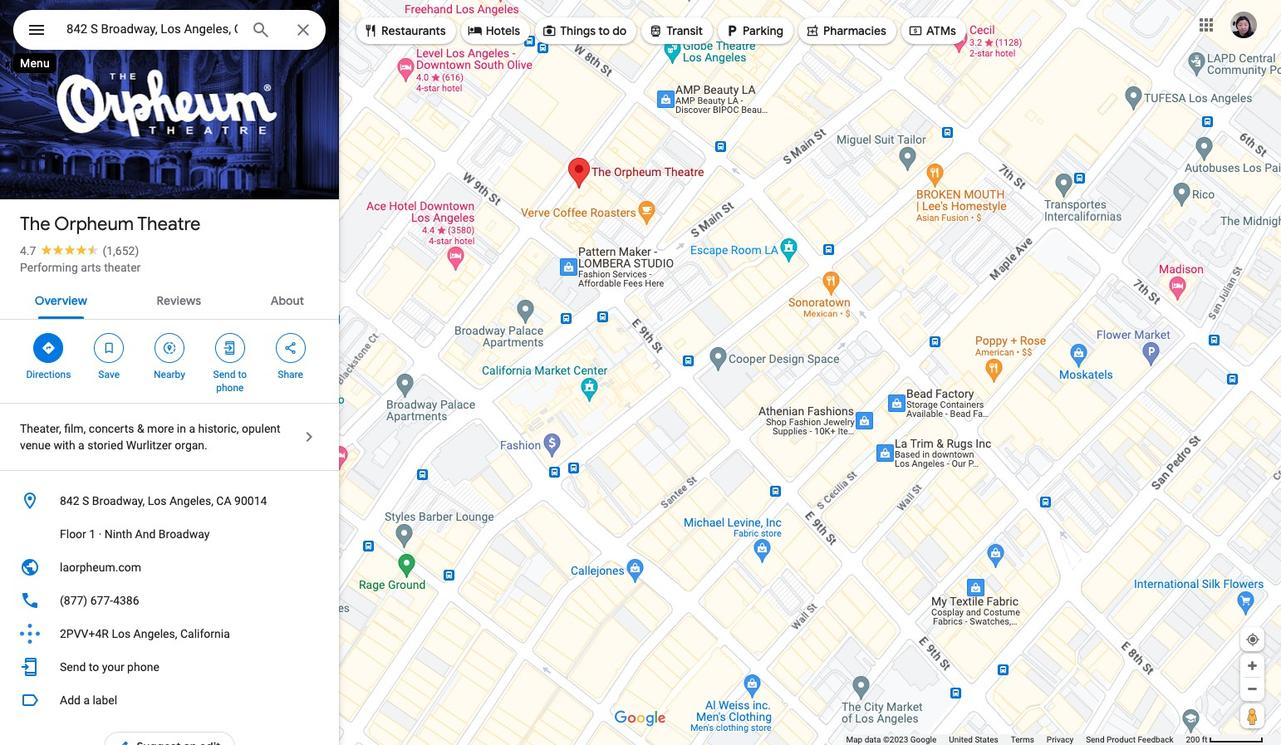 Task type: describe. For each thing, give the bounding box(es) containing it.
to for send to your phone
[[89, 661, 99, 674]]

label
[[93, 694, 117, 707]]

floor
[[60, 528, 86, 541]]

show your location image
[[1246, 633, 1261, 647]]

map
[[846, 736, 863, 745]]

(877)
[[60, 594, 87, 608]]

(1,652)
[[103, 244, 139, 258]]

tab list inside google maps element
[[0, 279, 339, 319]]

(877) 677-4386
[[60, 594, 139, 608]]


[[542, 22, 557, 40]]

1 vertical spatial a
[[78, 439, 85, 452]]

actions for the orpheum theatre region
[[0, 320, 339, 403]]

film,
[[64, 422, 86, 436]]

arts
[[81, 261, 101, 274]]

show street view coverage image
[[1241, 704, 1265, 729]]

ninth
[[105, 528, 132, 541]]

laorpheum.com link
[[0, 551, 339, 584]]

 restaurants
[[363, 22, 446, 40]]

send for send to your phone
[[60, 661, 86, 674]]

reviews button
[[143, 279, 214, 319]]


[[102, 339, 117, 357]]


[[363, 22, 378, 40]]

photo of the orpheum theatre image
[[0, 0, 339, 205]]

footer inside google maps element
[[846, 735, 1186, 746]]

floor 1 · ninth and broadway
[[60, 528, 210, 541]]

0 vertical spatial angeles,
[[170, 495, 214, 508]]

wurlitzer
[[126, 439, 172, 452]]

more
[[147, 422, 174, 436]]

2pvv+4r los angeles, california
[[60, 628, 230, 641]]

broadway,
[[92, 495, 145, 508]]

200 ft
[[1186, 736, 1208, 745]]

4,328 photos button
[[12, 158, 126, 187]]

send for send to phone
[[213, 369, 236, 381]]

1 horizontal spatial los
[[148, 495, 167, 508]]

theatre
[[137, 213, 201, 236]]

s
[[82, 495, 89, 508]]

 transit
[[649, 22, 703, 40]]

1 vertical spatial angeles,
[[133, 628, 177, 641]]

directions
[[26, 369, 71, 381]]

performing arts theater
[[20, 261, 141, 274]]

share
[[278, 369, 303, 381]]

1
[[89, 528, 96, 541]]


[[805, 22, 820, 40]]

1,652 reviews element
[[103, 244, 139, 258]]

historic,
[[198, 422, 239, 436]]

broadway
[[159, 528, 210, 541]]

4.7
[[20, 244, 36, 258]]

hotels
[[486, 23, 520, 38]]

venue
[[20, 439, 51, 452]]

add
[[60, 694, 81, 707]]

about button
[[257, 279, 318, 319]]

united states
[[949, 736, 999, 745]]

performing arts theater button
[[20, 259, 141, 276]]

feedback
[[1138, 736, 1174, 745]]

layers
[[41, 710, 67, 721]]

things
[[560, 23, 596, 38]]

©2023
[[883, 736, 909, 745]]

california
[[180, 628, 230, 641]]

 pharmacies
[[805, 22, 887, 40]]

&
[[137, 422, 144, 436]]

save
[[98, 369, 120, 381]]

the orpheum theatre main content
[[0, 0, 339, 746]]

2 vertical spatial a
[[83, 694, 90, 707]]

privacy
[[1047, 736, 1074, 745]]

·
[[99, 528, 102, 541]]

send to your phone button
[[0, 651, 339, 684]]

send to phone
[[213, 369, 247, 394]]

to for send to phone
[[238, 369, 247, 381]]

0 horizontal spatial los
[[112, 628, 131, 641]]


[[41, 339, 56, 357]]


[[725, 22, 740, 40]]


[[908, 22, 923, 40]]

reviews
[[157, 293, 201, 308]]

theater,
[[20, 422, 61, 436]]

842 s broadway, los angeles, ca 90014
[[60, 495, 267, 508]]

4,328
[[42, 165, 75, 180]]



Task type: vqa. For each thing, say whether or not it's contained in the screenshot.
Rated 3.6 out of 5. Rated by 8 reviews. image at the bottom left of page
no



Task type: locate. For each thing, give the bounding box(es) containing it.
677-
[[90, 594, 113, 608]]

zoom in image
[[1247, 660, 1259, 672]]

send to your phone
[[60, 661, 159, 674]]

angeles, up send to your phone button
[[133, 628, 177, 641]]

0 vertical spatial los
[[148, 495, 167, 508]]

send
[[213, 369, 236, 381], [60, 661, 86, 674], [1086, 736, 1105, 745]]

1 vertical spatial send
[[60, 661, 86, 674]]

opulent
[[242, 422, 281, 436]]

theater
[[104, 261, 141, 274]]

 atms
[[908, 22, 957, 40]]

orpheum
[[54, 213, 134, 236]]

terms button
[[1011, 735, 1035, 746]]

about
[[271, 293, 304, 308]]

0 horizontal spatial send
[[60, 661, 86, 674]]

restaurants
[[382, 23, 446, 38]]

states
[[975, 736, 999, 745]]

0 horizontal spatial to
[[89, 661, 99, 674]]

a right add
[[83, 694, 90, 707]]

 things to do
[[542, 22, 627, 40]]

theater, film, concerts & more in a historic, opulent venue with a storied wurlitzer organ. button
[[0, 404, 339, 470]]

angeles, left 'ca'
[[170, 495, 214, 508]]

google
[[911, 736, 937, 745]]

overview
[[35, 293, 87, 308]]

concerts
[[89, 422, 134, 436]]


[[27, 18, 47, 42]]

los up and
[[148, 495, 167, 508]]

zoom out image
[[1247, 683, 1259, 696]]

google account: michele murakami  
(michele.murakami@adept.ai) image
[[1231, 11, 1258, 38]]

overview button
[[21, 279, 101, 319]]

google maps element
[[0, 0, 1282, 746]]

1 horizontal spatial send
[[213, 369, 236, 381]]

to left do
[[599, 23, 610, 38]]

laorpheum.com
[[60, 561, 141, 574]]

send product feedback
[[1086, 736, 1174, 745]]

terms
[[1011, 736, 1035, 745]]

1 horizontal spatial to
[[238, 369, 247, 381]]

in
[[177, 422, 186, 436]]

pharmacies
[[824, 23, 887, 38]]

product
[[1107, 736, 1136, 745]]

0 vertical spatial to
[[599, 23, 610, 38]]

0 horizontal spatial phone
[[127, 661, 159, 674]]

phone right your
[[127, 661, 159, 674]]

none field inside 842 s broadway, los angeles, ca 90014 "field"
[[66, 19, 238, 39]]

2 vertical spatial send
[[1086, 736, 1105, 745]]

floor 1 · ninth and broadway button
[[0, 518, 339, 551]]

ca
[[216, 495, 232, 508]]

2pvv+4r los angeles, california button
[[0, 618, 339, 651]]

 button
[[13, 10, 60, 53]]

nearby
[[154, 369, 185, 381]]

send left product
[[1086, 736, 1105, 745]]

 parking
[[725, 22, 784, 40]]

1 vertical spatial to
[[238, 369, 247, 381]]

data
[[865, 736, 881, 745]]

2 horizontal spatial send
[[1086, 736, 1105, 745]]

 hotels
[[468, 22, 520, 40]]

4,328 photos
[[42, 165, 119, 180]]

0 vertical spatial a
[[189, 422, 195, 436]]


[[162, 339, 177, 357]]

send inside send to phone
[[213, 369, 236, 381]]

footer containing map data ©2023 google
[[846, 735, 1186, 746]]

1 horizontal spatial phone
[[216, 382, 244, 394]]

1 vertical spatial los
[[112, 628, 131, 641]]

200
[[1186, 736, 1200, 745]]

(877) 677-4386 button
[[0, 584, 339, 618]]

2pvv+4r
[[60, 628, 109, 641]]

do
[[613, 23, 627, 38]]

0 vertical spatial send
[[213, 369, 236, 381]]

los down the 4386
[[112, 628, 131, 641]]

1 vertical spatial phone
[[127, 661, 159, 674]]

to inside button
[[89, 661, 99, 674]]

a right with
[[78, 439, 85, 452]]

to inside send to phone
[[238, 369, 247, 381]]

ft
[[1203, 736, 1208, 745]]

tab list
[[0, 279, 339, 319]]

phone down the ''
[[216, 382, 244, 394]]

to left your
[[89, 661, 99, 674]]

organ.
[[175, 439, 208, 452]]

send for send product feedback
[[1086, 736, 1105, 745]]

tab list containing overview
[[0, 279, 339, 319]]

your
[[102, 661, 124, 674]]


[[283, 339, 298, 357]]


[[649, 22, 664, 40]]

 search field
[[13, 10, 326, 53]]

performing
[[20, 261, 78, 274]]

send inside button
[[60, 661, 86, 674]]

0 vertical spatial phone
[[216, 382, 244, 394]]

information for the orpheum theatre region
[[0, 485, 339, 684]]

842
[[60, 495, 79, 508]]


[[223, 339, 238, 357]]

the orpheum theatre
[[20, 213, 201, 236]]

transit
[[667, 23, 703, 38]]

842 s broadway, los angeles, ca 90014 button
[[0, 485, 339, 518]]

send inside button
[[1086, 736, 1105, 745]]

to inside the  things to do
[[599, 23, 610, 38]]

send up add
[[60, 661, 86, 674]]

200 ft button
[[1186, 736, 1264, 745]]

photos
[[78, 165, 119, 180]]

and
[[135, 528, 156, 541]]

90014
[[234, 495, 267, 508]]

footer
[[846, 735, 1186, 746]]

to left share
[[238, 369, 247, 381]]

2 horizontal spatial to
[[599, 23, 610, 38]]

842 S Broadway, Los Angeles, CA 90014 field
[[13, 10, 326, 50]]

phone inside send to phone
[[216, 382, 244, 394]]

a right the in
[[189, 422, 195, 436]]

phone
[[216, 382, 244, 394], [127, 661, 159, 674]]

privacy button
[[1047, 735, 1074, 746]]

phone inside button
[[127, 661, 159, 674]]

parking
[[743, 23, 784, 38]]

a
[[189, 422, 195, 436], [78, 439, 85, 452], [83, 694, 90, 707]]

atms
[[927, 23, 957, 38]]

None field
[[66, 19, 238, 39]]

united
[[949, 736, 973, 745]]

storied
[[87, 439, 123, 452]]

with
[[54, 439, 75, 452]]

send product feedback button
[[1086, 735, 1174, 746]]

send down the ''
[[213, 369, 236, 381]]

map data ©2023 google
[[846, 736, 937, 745]]

2 vertical spatial to
[[89, 661, 99, 674]]

to
[[599, 23, 610, 38], [238, 369, 247, 381], [89, 661, 99, 674]]

the
[[20, 213, 50, 236]]

4.7 stars image
[[36, 244, 103, 255]]

4386
[[113, 594, 139, 608]]

add a label button
[[0, 684, 339, 717]]

united states button
[[949, 735, 999, 746]]



